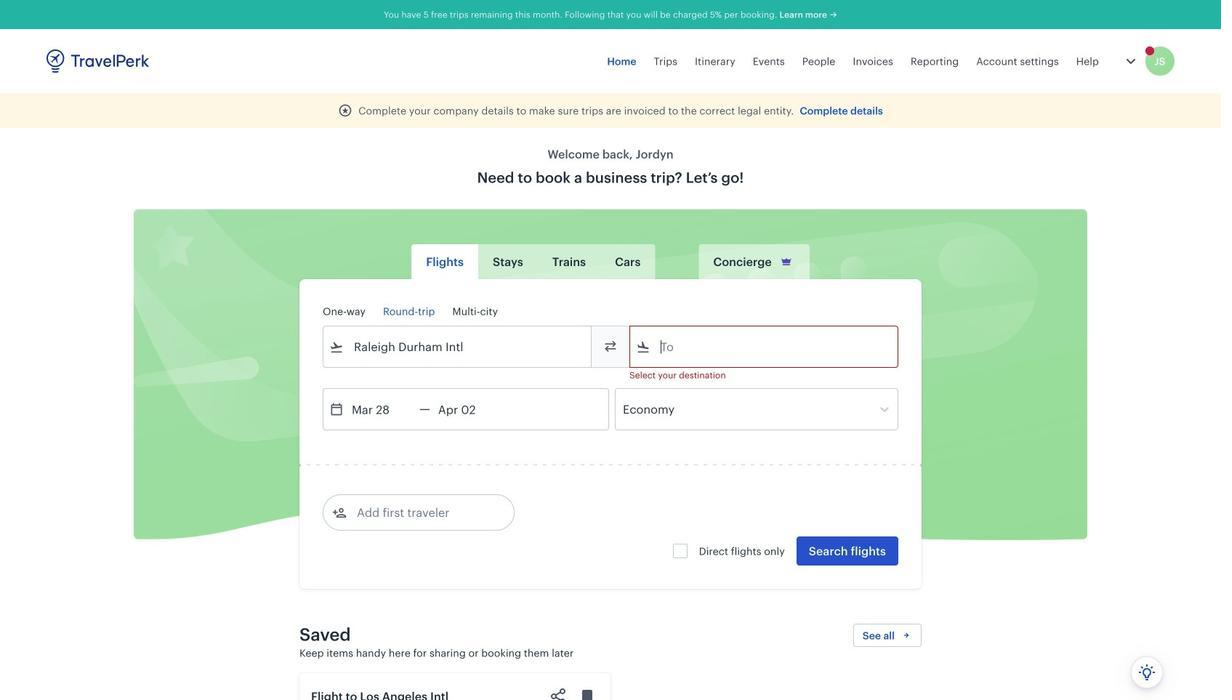 Task type: describe. For each thing, give the bounding box(es) containing it.
Add first traveler search field
[[347, 501, 498, 524]]



Task type: locate. For each thing, give the bounding box(es) containing it.
To search field
[[651, 335, 879, 359]]

Depart text field
[[344, 389, 420, 430]]

Return text field
[[430, 389, 506, 430]]

From search field
[[344, 335, 572, 359]]



